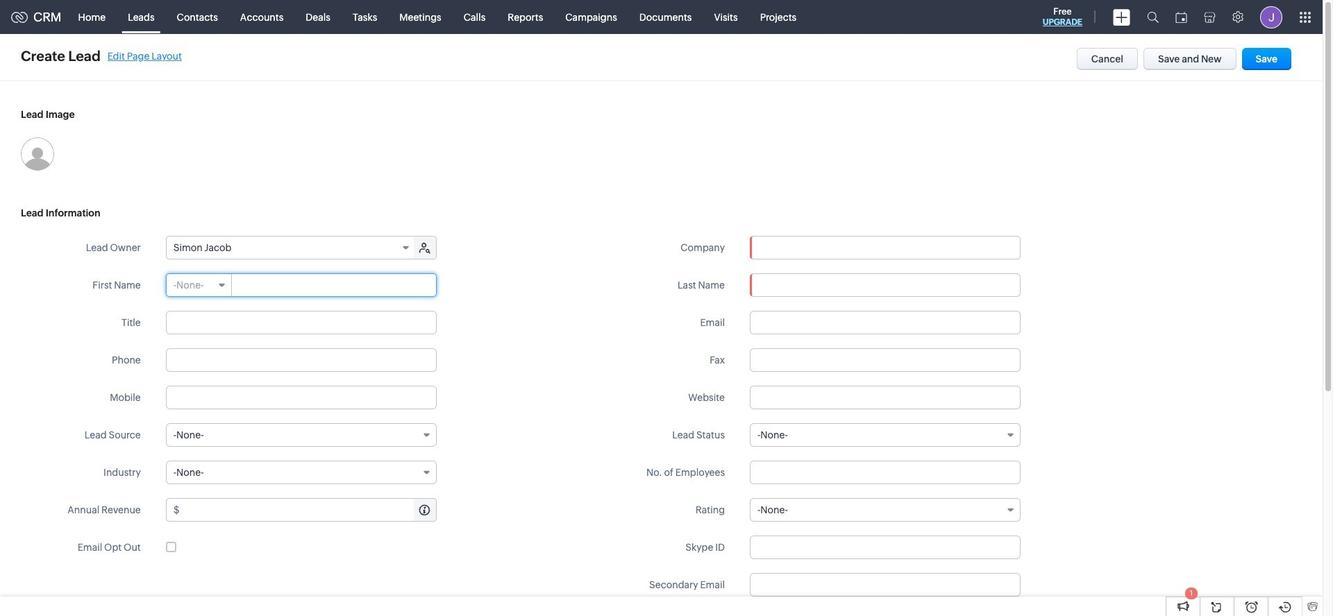 Task type: describe. For each thing, give the bounding box(es) containing it.
calendar image
[[1176, 11, 1188, 23]]

logo image
[[11, 11, 28, 23]]

search element
[[1139, 0, 1168, 34]]

create menu image
[[1114, 9, 1131, 25]]

image image
[[21, 138, 54, 171]]

search image
[[1148, 11, 1160, 23]]



Task type: vqa. For each thing, say whether or not it's contained in the screenshot.
field
yes



Task type: locate. For each thing, give the bounding box(es) containing it.
create menu element
[[1105, 0, 1139, 34]]

profile element
[[1253, 0, 1292, 34]]

None text field
[[751, 237, 1021, 259], [750, 274, 1021, 297], [233, 274, 436, 297], [166, 311, 437, 335], [750, 311, 1021, 335], [166, 349, 437, 372], [166, 386, 437, 410], [750, 536, 1021, 560], [751, 237, 1021, 259], [750, 274, 1021, 297], [233, 274, 436, 297], [166, 311, 437, 335], [750, 311, 1021, 335], [166, 349, 437, 372], [166, 386, 437, 410], [750, 536, 1021, 560]]

None text field
[[750, 349, 1021, 372], [750, 386, 1021, 410], [750, 461, 1021, 485], [182, 500, 436, 522], [750, 574, 1021, 597], [750, 349, 1021, 372], [750, 386, 1021, 410], [750, 461, 1021, 485], [182, 500, 436, 522], [750, 574, 1021, 597]]

None field
[[167, 237, 415, 259], [751, 237, 1021, 259], [167, 274, 232, 297], [166, 424, 437, 447], [750, 424, 1021, 447], [166, 461, 437, 485], [750, 499, 1021, 522], [167, 237, 415, 259], [751, 237, 1021, 259], [167, 274, 232, 297], [166, 424, 437, 447], [750, 424, 1021, 447], [166, 461, 437, 485], [750, 499, 1021, 522]]

profile image
[[1261, 6, 1283, 28]]



